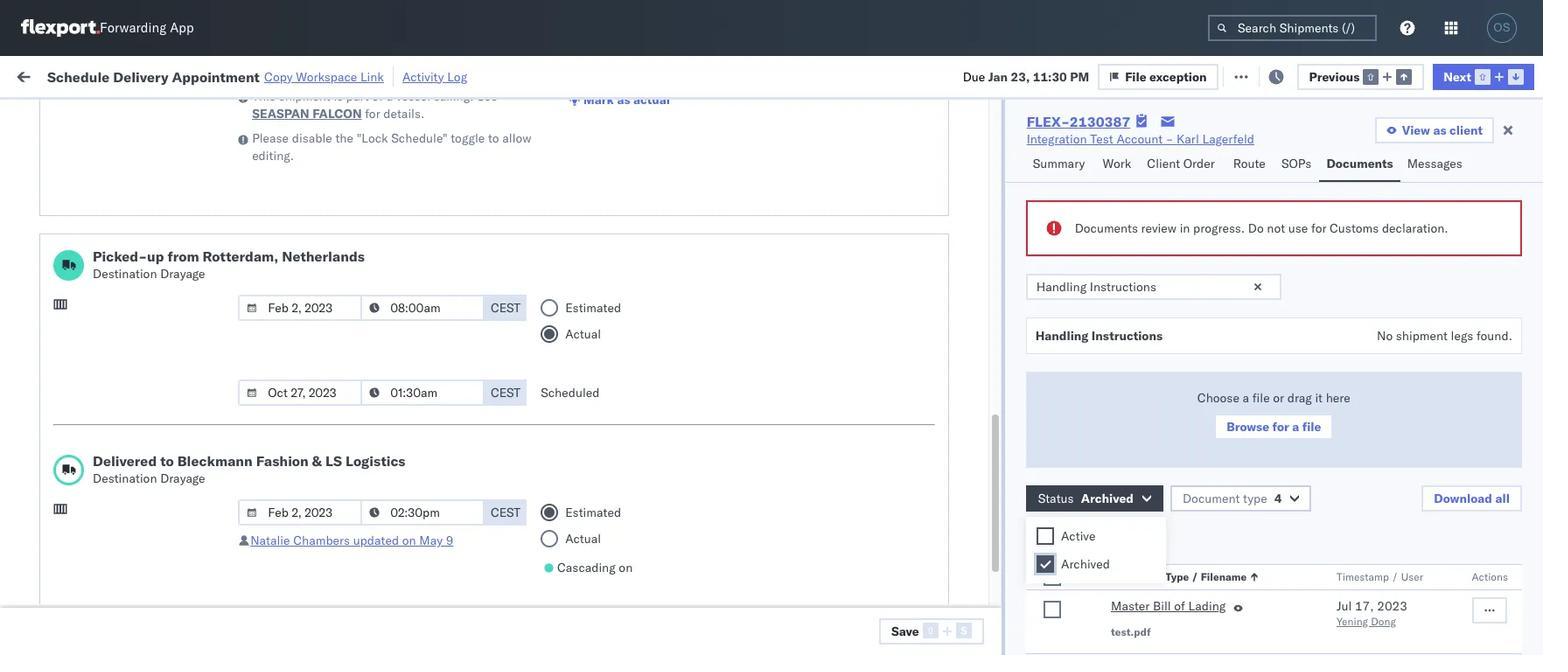 Task type: vqa. For each thing, say whether or not it's contained in the screenshot.
bottommost PM
yes



Task type: locate. For each thing, give the bounding box(es) containing it.
0 vertical spatial netherlands
[[282, 248, 365, 265]]

mark
[[584, 92, 614, 108]]

integration test account - karl lagerfeld
[[1027, 131, 1254, 147], [763, 482, 991, 497], [763, 559, 991, 574], [763, 597, 991, 613]]

1 vertical spatial destination
[[93, 471, 157, 486]]

file inside "button"
[[1302, 419, 1321, 435]]

0 vertical spatial drayage
[[160, 266, 205, 282]]

2 schedule pickup from los angeles, ca button from the top
[[40, 202, 248, 238]]

on for cascading
[[619, 560, 633, 576]]

1 horizontal spatial document
[[1183, 491, 1240, 507]]

upload for second upload customs clearance documents link from the bottom
[[40, 241, 80, 257]]

2 uetu5238478 from the top
[[1171, 327, 1256, 343]]

netherlands down delivered
[[40, 489, 109, 505]]

1 vertical spatial upload customs clearance documents link
[[40, 548, 248, 583]]

3 1889466 from the top
[[1003, 366, 1057, 382]]

los for 7:00 pm est, dec 23, 2022
[[158, 356, 177, 372]]

uetu5238478 for 9:00 am est, dec 24, 2022
[[1171, 404, 1256, 420]]

am
[[311, 135, 331, 151], [311, 212, 331, 228], [311, 251, 331, 266], [311, 289, 331, 305], [311, 405, 331, 420], [311, 443, 331, 459], [311, 520, 331, 536]]

2 upload customs clearance documents from the top
[[40, 549, 192, 582]]

2 schedule delivery appointment button from the top
[[40, 326, 215, 345]]

1 horizontal spatial file
[[1302, 419, 1321, 435]]

actual
[[633, 92, 670, 108]]

6 fcl from the top
[[574, 559, 597, 574]]

2 2:59 from the top
[[282, 212, 308, 228]]

flex-2130387 up flex-2130384
[[966, 559, 1057, 574]]

abcdefg78456546 for 7:00 pm est, dec 23, 2022
[[1191, 366, 1309, 382]]

actions down the client
[[1478, 143, 1514, 156]]

1 horizontal spatial /
[[1392, 570, 1398, 583]]

1 1846748 from the top
[[1003, 135, 1057, 151]]

nov down snoozed
[[365, 135, 387, 151]]

Handling Instructions text field
[[1026, 274, 1281, 300]]

cest
[[491, 300, 521, 316], [491, 385, 521, 401], [491, 505, 521, 521]]

pickup for 2:59 am est, jan 13, 2023
[[95, 433, 133, 449]]

1 horizontal spatial netherlands
[[282, 248, 365, 265]]

1846748 up summary
[[1003, 135, 1057, 151]]

status archived
[[1038, 491, 1134, 507]]

exception down search shipments (/) text box
[[1268, 68, 1325, 84]]

am right 2:00
[[311, 251, 331, 266]]

5 schedule pickup from los angeles, ca from the top
[[40, 510, 236, 544]]

2 abcdefg78456546 from the top
[[1191, 366, 1309, 382]]

flex-2130384 button
[[938, 593, 1060, 617], [938, 593, 1060, 617]]

schedule pickup from los angeles, ca up schedule pickup from rotterdam, netherlands
[[40, 433, 236, 467]]

2 vertical spatial abcdefg78456546
[[1191, 405, 1309, 420]]

1 horizontal spatial of
[[1174, 598, 1185, 614]]

1 vertical spatial of
[[1174, 598, 1185, 614]]

flex-2130387 up flex-1662119
[[966, 482, 1057, 497]]

flex-1889466 for 2:59 am est, dec 14, 2022
[[966, 289, 1057, 305]]

3 flex-1889466 from the top
[[966, 366, 1057, 382]]

hlxu8034992 up sops
[[1263, 135, 1349, 150]]

ready
[[134, 108, 165, 121]]

2 vertical spatial on
[[619, 560, 633, 576]]

am for schedule pickup from los angeles, ca link associated with 2:59 am edt, nov 5, 2022
[[311, 135, 331, 151]]

file down search shipments (/) text box
[[1244, 68, 1265, 84]]

schedule pickup from los angeles, ca link down schedule pickup from rotterdam, netherlands button
[[40, 510, 248, 545]]

schedule pickup from los angeles, ca for 2:59 am est, jan 13, 2023
[[40, 433, 236, 467]]

document for document type / filename
[[1111, 570, 1163, 583]]

am up 2:00 am est, nov 9, 2022
[[311, 212, 331, 228]]

work right import
[[191, 68, 222, 84]]

destination inside delivered to bleckmann fashion & ls logistics destination drayage
[[93, 471, 157, 486]]

am for schedule pickup from los angeles, ca link corresponding to 2:59 am est, dec 14, 2022
[[311, 289, 331, 305]]

edt, down falcon
[[334, 135, 362, 151]]

flex-1846748 button
[[938, 131, 1060, 155], [938, 131, 1060, 155], [938, 169, 1060, 194], [938, 169, 1060, 194], [938, 208, 1060, 232], [938, 208, 1060, 232], [938, 246, 1060, 271], [938, 246, 1060, 271]]

schedule pickup from los angeles, ca for 2:59 am est, jan 25, 2023
[[40, 510, 236, 544]]

lagerfeld
[[1202, 131, 1254, 147], [938, 482, 991, 497], [938, 559, 991, 574], [938, 597, 991, 613]]

2023 right 25,
[[408, 520, 439, 536]]

2 vertical spatial pm
[[311, 597, 330, 613]]

ca for 2:59 am edt, nov 5, 2022
[[40, 143, 57, 159]]

1846748 down summary button
[[1003, 212, 1057, 228]]

4 uetu5238478 from the top
[[1171, 404, 1256, 420]]

from up delivered
[[136, 433, 162, 449]]

a inside "button"
[[1292, 419, 1299, 435]]

pickup inside confirm pickup from los angeles, ca
[[88, 356, 126, 372]]

0 vertical spatial schedule delivery appointment
[[40, 173, 215, 189]]

editing.
[[252, 148, 294, 164]]

1 uetu5238478 from the top
[[1171, 289, 1256, 304]]

yening
[[1337, 615, 1368, 628]]

lhuu7894563, up "msdu7304509"
[[1078, 404, 1168, 420]]

-- : -- -- text field down the 9,
[[361, 295, 485, 321]]

2022 right 14,
[[412, 289, 442, 305]]

gvcu5265864
[[1078, 481, 1164, 497], [1078, 558, 1164, 574]]

cest for delivered to bleckmann fashion & ls logistics
[[491, 505, 521, 521]]

2023 for 2:59 am est, jan 25, 2023
[[408, 520, 439, 536]]

to left the allow
[[488, 130, 499, 146]]

messages
[[1407, 156, 1462, 171]]

6 am from the top
[[311, 443, 331, 459]]

as
[[617, 92, 630, 108], [1433, 122, 1447, 138]]

1 vertical spatial maeu9408431
[[1191, 559, 1280, 574]]

1 vertical spatial file
[[1302, 419, 1321, 435]]

0 vertical spatial document
[[1183, 491, 1240, 507]]

2022 up 2:00 am est, nov 9, 2022
[[405, 212, 435, 228]]

0 horizontal spatial netherlands
[[40, 489, 109, 505]]

1 horizontal spatial work
[[1103, 156, 1131, 171]]

dec left the 24,
[[364, 405, 387, 420]]

3 lhuu7894563, uetu5238478 from the top
[[1078, 366, 1256, 381]]

0 horizontal spatial 23,
[[389, 366, 408, 382]]

1662119
[[1003, 520, 1057, 536]]

ls
[[325, 452, 342, 470]]

numbers inside container numbers
[[1078, 150, 1121, 163]]

4 ceau7522281, from the top
[[1078, 250, 1168, 266]]

2023 for 8:30 pm est, jan 30, 2023
[[407, 597, 438, 613]]

1 drayage from the top
[[160, 266, 205, 282]]

resize handle column header
[[250, 136, 271, 655], [444, 136, 465, 655], [506, 136, 527, 655], [619, 136, 640, 655], [733, 136, 754, 655], [908, 136, 929, 655], [1048, 136, 1069, 655], [1162, 136, 1183, 655], [1380, 136, 1401, 655], [1494, 136, 1515, 655], [1499, 136, 1520, 655]]

1 / from the left
[[1192, 570, 1198, 583]]

actions right user
[[1472, 570, 1508, 583]]

netherlands for pickup
[[40, 489, 109, 505]]

from down upload customs clearance documents button
[[136, 279, 162, 295]]

1 horizontal spatial to
[[488, 130, 499, 146]]

of right bill on the right
[[1174, 598, 1185, 614]]

1 2:59 am edt, nov 5, 2022 from the top
[[282, 135, 435, 151]]

ca for 2:59 am est, jan 25, 2023
[[40, 528, 57, 544]]

abcdefg78456546
[[1191, 289, 1309, 305], [1191, 366, 1309, 382], [1191, 405, 1309, 420]]

-- : -- -- text field up may
[[361, 500, 485, 526]]

jan right due
[[988, 69, 1008, 84]]

archived down uploaded files ∙ 4
[[1061, 556, 1110, 572]]

on
[[429, 68, 443, 84], [402, 533, 416, 548], [619, 560, 633, 576]]

6 ocean fcl from the top
[[535, 559, 597, 574]]

appointment for schedule delivery appointment link related to flex-1846748
[[143, 173, 215, 189]]

from right up
[[167, 248, 199, 265]]

schedule pickup from los angeles, ca for 2:59 am est, dec 14, 2022
[[40, 279, 236, 313]]

lhuu7894563, uetu5238478 down instructions
[[1078, 366, 1256, 381]]

4 schedule pickup from los angeles, ca link from the top
[[40, 433, 248, 468]]

active
[[1061, 528, 1096, 544]]

from inside schedule pickup from rotterdam, netherlands
[[136, 472, 162, 488]]

pickup down schedule pickup from rotterdam, netherlands
[[95, 510, 133, 526]]

documents
[[1327, 156, 1393, 171], [1075, 220, 1138, 236], [40, 259, 104, 274], [40, 566, 104, 582]]

-- : -- -- text field
[[361, 380, 485, 406]]

MMM D, YYYY text field
[[238, 295, 362, 321], [238, 500, 362, 526]]

0 horizontal spatial on
[[402, 533, 416, 548]]

upload customs clearance documents for second upload customs clearance documents link from the top of the page
[[40, 549, 192, 582]]

9,
[[389, 251, 401, 266]]

2 test123456 from the top
[[1191, 174, 1265, 189]]

schedule pickup from los angeles, ca button for 2:59 am est, dec 14, 2022
[[40, 279, 248, 315]]

2 2:59 am edt, nov 5, 2022 from the top
[[282, 212, 435, 228]]

sailing.
[[434, 88, 474, 104]]

est, for 9,
[[334, 251, 361, 266]]

pm right 7:00
[[311, 366, 330, 382]]

0 horizontal spatial file
[[1125, 69, 1147, 84]]

2 cest from the top
[[491, 385, 521, 401]]

to up schedule pickup from rotterdam, netherlands link
[[160, 452, 174, 470]]

hlxu8034992 down use
[[1263, 250, 1349, 266]]

exception up integration test account - karl lagerfeld link
[[1150, 69, 1207, 84]]

0 horizontal spatial numbers
[[1078, 150, 1121, 163]]

no right :
[[414, 108, 428, 121]]

filtered by:
[[17, 107, 80, 123]]

sops button
[[1274, 148, 1320, 182]]

actual
[[565, 326, 601, 342], [565, 531, 601, 547]]

1 vertical spatial edt,
[[334, 212, 362, 228]]

0 vertical spatial maeu9408431
[[1191, 482, 1280, 497]]

2022 right the 24,
[[412, 405, 442, 420]]

dec for 24,
[[364, 405, 387, 420]]

upload inside button
[[40, 241, 80, 257]]

est, for 23,
[[333, 366, 360, 382]]

work down container
[[1103, 156, 1131, 171]]

am right natalie
[[311, 520, 331, 536]]

1 confirm from the top
[[40, 356, 85, 372]]

rotterdam, inside picked-up from rotterdam, netherlands destination drayage
[[203, 248, 278, 265]]

angeles, for 2:59 am est, jan 25, 2023
[[188, 510, 236, 526]]

los for 2:59 am est, jan 13, 2023
[[165, 433, 184, 449]]

2 vertical spatial dec
[[364, 405, 387, 420]]

edt,
[[334, 135, 362, 151], [334, 212, 362, 228]]

1 2:59 from the top
[[282, 135, 308, 151]]

a right "choose" at the bottom right of the page
[[1243, 390, 1249, 406]]

my work
[[17, 63, 95, 88]]

1 vertical spatial netherlands
[[40, 489, 109, 505]]

1 vertical spatial -- : -- -- text field
[[361, 500, 485, 526]]

2 mmm d, yyyy text field from the top
[[238, 500, 362, 526]]

flexport. image
[[21, 19, 100, 37]]

shipment for this
[[279, 88, 330, 104]]

4 schedule pickup from los angeles, ca from the top
[[40, 433, 236, 467]]

angeles, for 2:59 am est, dec 14, 2022
[[188, 279, 236, 295]]

Search Work text field
[[954, 63, 1145, 89]]

vessel
[[396, 88, 431, 104]]

1 vertical spatial as
[[1433, 122, 1447, 138]]

mark as actual
[[584, 92, 670, 108]]

1 vertical spatial abcdefg78456546
[[1191, 366, 1309, 382]]

here
[[1326, 390, 1351, 406]]

lhuu7894563, uetu5238478 for 2:59 am est, dec 14, 2022
[[1078, 289, 1256, 304]]

lagerfeld up flex-1662119
[[938, 482, 991, 497]]

ca inside confirm pickup from los angeles, ca
[[40, 374, 57, 390]]

2130387 up container
[[1070, 113, 1131, 130]]

0 vertical spatial -- : -- -- text field
[[361, 295, 485, 321]]

this shipment is part of a vessel sailing. see seaspan falcon for details.
[[252, 88, 498, 122]]

delivered
[[93, 452, 157, 470]]

1 schedule delivery appointment button from the top
[[40, 172, 215, 191]]

for down part
[[365, 106, 380, 122]]

4 hlxu6269489, from the top
[[1171, 250, 1260, 266]]

1 vertical spatial mmm d, yyyy text field
[[238, 500, 362, 526]]

2022 down :
[[405, 135, 435, 151]]

pickup up delivered
[[95, 433, 133, 449]]

4 hlxu8034992 from the top
[[1263, 250, 1349, 266]]

netherlands inside picked-up from rotterdam, netherlands destination drayage
[[282, 248, 365, 265]]

1 vertical spatial dec
[[363, 366, 386, 382]]

1 fcl from the top
[[574, 212, 597, 228]]

1 cest from the top
[[491, 300, 521, 316]]

los inside confirm pickup from los angeles, ca
[[158, 356, 177, 372]]

4 right ∙
[[1124, 530, 1132, 546]]

shipment left legs at the right
[[1396, 328, 1448, 344]]

schedule pickup from los angeles, ca link for 2:59 am edt, nov 5, 2022
[[40, 125, 248, 160]]

from down ready
[[136, 126, 162, 141]]

shipment inside this shipment is part of a vessel sailing. see seaspan falcon for details.
[[279, 88, 330, 104]]

1 5, from the top
[[390, 135, 402, 151]]

None checkbox
[[1043, 601, 1061, 618]]

ocean fcl for 2:59 am edt, nov 5, 2022
[[535, 212, 597, 228]]

test inside integration test account - karl lagerfeld link
[[1090, 131, 1113, 147]]

2 flex-1846748 from the top
[[966, 174, 1057, 189]]

∙
[[1113, 530, 1121, 546]]

1846748 down summary
[[1003, 174, 1057, 189]]

schedule pickup from los angeles, ca button down schedule pickup from rotterdam, netherlands button
[[40, 510, 248, 546]]

0 vertical spatial 5,
[[390, 135, 402, 151]]

1 vertical spatial shipment
[[1396, 328, 1448, 344]]

1 vertical spatial pm
[[311, 366, 330, 382]]

1 vertical spatial upload customs clearance documents
[[40, 549, 192, 582]]

hlxu6269489,
[[1171, 135, 1260, 150], [1171, 173, 1260, 189], [1171, 212, 1260, 227], [1171, 250, 1260, 266]]

3 schedule delivery appointment link from the top
[[40, 595, 215, 613]]

am left the
[[311, 135, 331, 151]]

lhuu7894563, uetu5238478 up instructions
[[1078, 289, 1256, 304]]

activity log
[[402, 69, 467, 84]]

1 vertical spatial upload
[[40, 549, 80, 565]]

confirm delivery link
[[40, 403, 133, 420]]

4 ca from the top
[[40, 374, 57, 390]]

3 uetu5238478 from the top
[[1171, 366, 1256, 381]]

0 vertical spatial to
[[488, 130, 499, 146]]

pm for 8:30 pm est, jan 30, 2023
[[311, 597, 330, 613]]

test123456 up route
[[1191, 135, 1265, 151]]

1 lhuu7894563, uetu5238478 from the top
[[1078, 289, 1256, 304]]

schedule delivery appointment for flex-1889466
[[40, 327, 215, 342]]

3 flex-1846748 from the top
[[966, 212, 1057, 228]]

1 vertical spatial 5,
[[390, 212, 402, 228]]

-- : -- -- text field
[[361, 295, 485, 321], [361, 500, 485, 526]]

2 / from the left
[[1392, 570, 1398, 583]]

:
[[406, 108, 410, 121]]

1 vertical spatial to
[[160, 452, 174, 470]]

2 vertical spatial customs
[[83, 549, 132, 565]]

archived up abcd1234560
[[1081, 491, 1134, 507]]

flex-1846748
[[966, 135, 1057, 151], [966, 174, 1057, 189], [966, 212, 1057, 228], [966, 251, 1057, 266]]

container numbers
[[1078, 136, 1125, 163]]

lhuu7894563, uetu5238478 up "msdu7304509"
[[1078, 404, 1256, 420]]

jan for 2:59 am est, jan 25, 2023
[[364, 520, 383, 536]]

(0)
[[285, 68, 308, 84]]

drayage down up
[[160, 266, 205, 282]]

fcl
[[574, 212, 597, 228], [574, 289, 597, 305], [574, 328, 597, 343], [574, 405, 597, 420], [574, 520, 597, 536], [574, 559, 597, 574], [574, 597, 597, 613]]

1 vertical spatial drayage
[[160, 471, 205, 486]]

file exception up integration test account - karl lagerfeld link
[[1125, 69, 1207, 84]]

sops
[[1281, 156, 1312, 171]]

view as client button
[[1375, 117, 1494, 143]]

los for 2:59 am est, dec 14, 2022
[[165, 279, 184, 295]]

confirm inside confirm pickup from los angeles, ca
[[40, 356, 85, 372]]

1 vertical spatial gvcu5265864
[[1078, 558, 1164, 574]]

lhuu7894563, uetu5238478 for 9:00 am est, dec 24, 2022
[[1078, 404, 1256, 420]]

from for schedule pickup from los angeles, ca link corresponding to 2:59 am est, dec 14, 2022
[[136, 279, 162, 295]]

snoozed : no
[[366, 108, 428, 121]]

/ left user
[[1392, 570, 1398, 583]]

delivery inside button
[[88, 404, 133, 419]]

lhuu7894563, uetu5238478 for 7:00 pm est, dec 23, 2022
[[1078, 366, 1256, 381]]

confirm up confirm delivery at the bottom left
[[40, 356, 85, 372]]

2 horizontal spatial on
[[619, 560, 633, 576]]

2 vertical spatial schedule delivery appointment link
[[40, 595, 215, 613]]

1 horizontal spatial bosch
[[763, 212, 797, 228]]

as for view
[[1433, 122, 1447, 138]]

timestamp / user
[[1337, 570, 1423, 583]]

1 horizontal spatial as
[[1433, 122, 1447, 138]]

3 schedule pickup from los angeles, ca from the top
[[40, 279, 236, 313]]

pickup for 2:59 am est, dec 14, 2022
[[95, 279, 133, 295]]

est, for 30,
[[333, 597, 360, 613]]

jan left 13,
[[364, 443, 383, 459]]

None checkbox
[[1037, 528, 1054, 545], [1037, 555, 1054, 573], [1043, 569, 1061, 586], [1037, 528, 1054, 545], [1037, 555, 1054, 573], [1043, 569, 1061, 586]]

1 schedule pickup from los angeles, ca link from the top
[[40, 125, 248, 160]]

delivery for schedule delivery appointment link related to flex-1846748
[[95, 173, 140, 189]]

23, left 11:30
[[1011, 69, 1030, 84]]

4 right type
[[1274, 491, 1282, 507]]

1889466 for 7:00 pm est, dec 23, 2022
[[1003, 366, 1057, 382]]

0 vertical spatial schedule delivery appointment link
[[40, 172, 215, 189]]

1 upload customs clearance documents link from the top
[[40, 240, 248, 275]]

flex-
[[1027, 113, 1070, 130], [966, 135, 1003, 151], [966, 174, 1003, 189], [966, 212, 1003, 228], [966, 251, 1003, 266], [966, 289, 1003, 305], [966, 328, 1003, 343], [966, 366, 1003, 382], [966, 405, 1003, 420], [966, 443, 1003, 459], [966, 482, 1003, 497], [966, 520, 1003, 536], [966, 559, 1003, 574], [966, 597, 1003, 613]]

MMM D, YYYY text field
[[238, 380, 362, 406]]

0 vertical spatial work
[[191, 68, 222, 84]]

flex-2130384
[[966, 597, 1057, 613]]

schedule delivery appointment link for flex-1846748
[[40, 172, 215, 189]]

1889466 for 2:59 am est, dec 14, 2022
[[1003, 289, 1057, 305]]

2 schedule delivery appointment from the top
[[40, 327, 215, 342]]

for inside this shipment is part of a vessel sailing. see seaspan falcon for details.
[[365, 106, 380, 122]]

download all button
[[1422, 486, 1522, 512]]

confirm pickup from los angeles, ca link
[[40, 356, 248, 391]]

it
[[1315, 390, 1323, 406]]

1 ca from the top
[[40, 143, 57, 159]]

flex-1662119 button
[[938, 516, 1060, 540], [938, 516, 1060, 540]]

1 vertical spatial 23,
[[389, 366, 408, 382]]

upload customs clearance documents inside upload customs clearance documents button
[[40, 241, 192, 274]]

am right 9:00
[[311, 405, 331, 420]]

on left log
[[429, 68, 443, 84]]

1 horizontal spatial on
[[429, 68, 443, 84]]

0 vertical spatial destination
[[93, 266, 157, 282]]

am for schedule pickup from los angeles, ca link related to 2:59 am est, jan 13, 2023
[[311, 443, 331, 459]]

nov up 2:00 am est, nov 9, 2022
[[365, 212, 387, 228]]

of inside this shipment is part of a vessel sailing. see seaspan falcon for details.
[[372, 88, 383, 104]]

1 vertical spatial cest
[[491, 385, 521, 401]]

0 vertical spatial pm
[[1070, 69, 1089, 84]]

numbers
[[1255, 143, 1298, 156], [1078, 150, 1121, 163]]

0 vertical spatial gvcu5265864
[[1078, 481, 1164, 497]]

pickup down delivered
[[95, 472, 133, 488]]

1 test123456 from the top
[[1191, 135, 1265, 151]]

schedule delivery appointment
[[40, 173, 215, 189], [40, 327, 215, 342], [40, 596, 215, 612]]

2022 for the confirm pickup from los angeles, ca link
[[411, 366, 441, 382]]

from up up
[[136, 203, 162, 218]]

1 bosch from the left
[[649, 212, 684, 228]]

netherlands for up
[[282, 248, 365, 265]]

save
[[891, 623, 919, 639]]

no shipment legs found.
[[1377, 328, 1513, 344]]

1 lhuu7894563, from the top
[[1078, 289, 1168, 304]]

4 lhuu7894563, uetu5238478 from the top
[[1078, 404, 1256, 420]]

file exception down search shipments (/) text box
[[1244, 68, 1325, 84]]

est, for 14,
[[334, 289, 361, 305]]

shipment up "seaspan falcon" link
[[279, 88, 330, 104]]

as for mark
[[617, 92, 630, 108]]

0 vertical spatial abcdefg78456546
[[1191, 289, 1309, 305]]

1 clearance from the top
[[135, 241, 192, 257]]

a down drag
[[1292, 419, 1299, 435]]

destination down delivered
[[93, 471, 157, 486]]

2:00
[[282, 251, 308, 266]]

deadline button
[[273, 139, 448, 157]]

3 test123456 from the top
[[1191, 212, 1265, 228]]

flex-2130387 up container
[[1027, 113, 1131, 130]]

2 vertical spatial schedule delivery appointment
[[40, 596, 215, 612]]

0 horizontal spatial document
[[1111, 570, 1163, 583]]

ca for 7:00 pm est, dec 23, 2022
[[40, 374, 57, 390]]

schedule pickup from los angeles, ca button up schedule pickup from rotterdam, netherlands link
[[40, 433, 248, 469]]

0 vertical spatial estimated
[[565, 300, 621, 316]]

flex-1889466 for 9:00 am est, dec 24, 2022
[[966, 405, 1057, 420]]

0 horizontal spatial file
[[1252, 390, 1270, 406]]

schedule pickup from los angeles, ca button up up
[[40, 202, 248, 238]]

0 vertical spatial archived
[[1081, 491, 1134, 507]]

9 resize handle column header from the left
[[1380, 136, 1401, 655]]

netherlands inside schedule pickup from rotterdam, netherlands
[[40, 489, 109, 505]]

0 horizontal spatial shipment
[[279, 88, 330, 104]]

6 resize handle column header from the left
[[908, 136, 929, 655]]

a
[[386, 88, 393, 104], [1243, 390, 1249, 406], [1292, 419, 1299, 435]]

2 destination from the top
[[93, 471, 157, 486]]

confirm down confirm pickup from los angeles, ca
[[40, 404, 85, 419]]

4 2:59 from the top
[[282, 443, 308, 459]]

1 horizontal spatial a
[[1243, 390, 1249, 406]]

2023 inside jul 17, 2023 yening dong
[[1377, 598, 1408, 614]]

as up operator
[[1433, 122, 1447, 138]]

document inside button
[[1111, 570, 1163, 583]]

of inside "link"
[[1174, 598, 1185, 614]]

upload for second upload customs clearance documents link from the top of the page
[[40, 549, 80, 565]]

1 schedule delivery appointment from the top
[[40, 173, 215, 189]]

mbl/mawb
[[1191, 143, 1252, 156]]

angeles, for 2:59 am est, jan 13, 2023
[[188, 433, 236, 449]]

at
[[348, 68, 359, 84]]

schedule pickup from los angeles, ca button for 2:59 am est, jan 25, 2023
[[40, 510, 248, 546]]

test123456
[[1191, 135, 1265, 151], [1191, 174, 1265, 189], [1191, 212, 1265, 228], [1191, 251, 1265, 266]]

0 vertical spatial on
[[429, 68, 443, 84]]

appointment for 1st schedule delivery appointment link from the bottom of the page
[[143, 596, 215, 612]]

1 schedule pickup from los angeles, ca from the top
[[40, 126, 236, 159]]

schedule pickup from los angeles, ca for 2:59 am edt, nov 5, 2022
[[40, 126, 236, 159]]

for left work,
[[168, 108, 182, 121]]

by:
[[63, 107, 80, 123]]

0 vertical spatial as
[[617, 92, 630, 108]]

actual up cascading
[[565, 531, 601, 547]]

7 ocean fcl from the top
[[535, 597, 597, 613]]

lagerfeld up flex-2130384
[[938, 559, 991, 574]]

document
[[1183, 491, 1240, 507], [1111, 570, 1163, 583]]

schedule pickup from rotterdam, netherlands link
[[40, 471, 248, 506]]

flex-1662119
[[966, 520, 1057, 536]]

angeles, inside confirm pickup from los angeles, ca
[[181, 356, 229, 372]]

2:59
[[282, 135, 308, 151], [282, 212, 308, 228], [282, 289, 308, 305], [282, 443, 308, 459], [282, 520, 308, 536]]

3 schedule delivery appointment button from the top
[[40, 595, 215, 615]]

lhuu7894563, for 7:00 pm est, dec 23, 2022
[[1078, 366, 1168, 381]]

ocean fcl for 2:59 am est, jan 25, 2023
[[535, 520, 597, 536]]

1 vertical spatial 2:59 am edt, nov 5, 2022
[[282, 212, 435, 228]]

schedule delivery appointment button for flex-1889466
[[40, 326, 215, 345]]

pickup inside schedule pickup from rotterdam, netherlands
[[95, 472, 133, 488]]

2 1889466 from the top
[[1003, 328, 1057, 343]]

on right cascading
[[619, 560, 633, 576]]

2 hlxu6269489, from the top
[[1171, 173, 1260, 189]]

confirm for confirm delivery
[[40, 404, 85, 419]]

0 vertical spatial file
[[1252, 390, 1270, 406]]

dec left 14,
[[364, 289, 387, 305]]

delivery for 1st schedule delivery appointment link from the bottom of the page
[[95, 596, 140, 612]]

2 resize handle column header from the left
[[444, 136, 465, 655]]

23,
[[1011, 69, 1030, 84], [389, 366, 408, 382]]

1 horizontal spatial numbers
[[1255, 143, 1298, 156]]

clearance inside button
[[135, 241, 192, 257]]

4 ceau7522281, hlxu6269489, hlxu8034992 from the top
[[1078, 250, 1349, 266]]

0 vertical spatial 2130387
[[1070, 113, 1131, 130]]

file exception button
[[1217, 63, 1337, 89], [1217, 63, 1337, 89], [1098, 63, 1218, 90], [1098, 63, 1218, 90]]

forwarding app
[[100, 20, 194, 36]]

/ right 'type'
[[1192, 570, 1198, 583]]

5 am from the top
[[311, 405, 331, 420]]

0 vertical spatial confirm
[[40, 356, 85, 372]]

destination inside picked-up from rotterdam, netherlands destination drayage
[[93, 266, 157, 282]]

rotterdam, inside schedule pickup from rotterdam, netherlands
[[165, 472, 227, 488]]

edt, up 2:00 am est, nov 9, 2022
[[334, 212, 362, 228]]

0 vertical spatial 2:59 am edt, nov 5, 2022
[[282, 135, 435, 151]]

maeu9408431 up zimu3048342
[[1191, 559, 1280, 574]]

1846748 up handling
[[1003, 251, 1057, 266]]

jan left "30,"
[[363, 597, 382, 613]]

scheduled
[[541, 385, 600, 401]]

0 vertical spatial cest
[[491, 300, 521, 316]]

schedule pickup from los angeles, ca button down upload customs clearance documents button
[[40, 279, 248, 315]]

document left type
[[1183, 491, 1240, 507]]

4 fcl from the top
[[574, 405, 597, 420]]

0 horizontal spatial bosch
[[649, 212, 684, 228]]

test123456 down route
[[1191, 174, 1265, 189]]

from inside confirm pickup from los angeles, ca
[[129, 356, 155, 372]]

2 vertical spatial a
[[1292, 419, 1299, 435]]

lhuu7894563, up instructions
[[1078, 289, 1168, 304]]

from up confirm delivery at the bottom left
[[129, 356, 155, 372]]

as inside button
[[1433, 122, 1447, 138]]

schedule pickup from los angeles, ca link down ready
[[40, 125, 248, 160]]

0 vertical spatial upload customs clearance documents link
[[40, 240, 248, 275]]

a inside this shipment is part of a vessel sailing. see seaspan falcon for details.
[[386, 88, 393, 104]]

1 hlxu8034992 from the top
[[1263, 135, 1349, 150]]

for down or
[[1272, 419, 1289, 435]]

mbl/mawb numbers button
[[1183, 139, 1384, 157]]

estimated
[[565, 300, 621, 316], [565, 505, 621, 521]]

gvcu5265864 down ∙
[[1078, 558, 1164, 574]]

3 hlxu8034992 from the top
[[1263, 212, 1349, 227]]

5 schedule pickup from los angeles, ca button from the top
[[40, 510, 248, 546]]

0 vertical spatial customs
[[1330, 220, 1379, 236]]

1 vertical spatial document
[[1111, 570, 1163, 583]]

1 horizontal spatial bosch ocean test
[[763, 212, 863, 228]]

order
[[1183, 156, 1215, 171]]

0 vertical spatial upload customs clearance documents
[[40, 241, 192, 274]]

download
[[1434, 491, 1492, 507]]

ocean fcl for 8:30 pm est, jan 30, 2023
[[535, 597, 597, 613]]

ready for work, blocked, in progress
[[134, 108, 318, 121]]

0 horizontal spatial a
[[386, 88, 393, 104]]

Search Shipments (/) text field
[[1208, 15, 1377, 41]]

archived
[[1081, 491, 1134, 507], [1061, 556, 1110, 572]]

import work button
[[142, 56, 229, 95]]

3 fcl from the top
[[574, 328, 597, 343]]

3 ca from the top
[[40, 297, 57, 313]]

0 vertical spatial rotterdam,
[[203, 248, 278, 265]]

4 lhuu7894563, from the top
[[1078, 404, 1168, 420]]

from for schedule pickup from los angeles, ca link related to 2:59 am est, jan 13, 2023
[[136, 433, 162, 449]]

1 vertical spatial schedule delivery appointment link
[[40, 326, 215, 343]]

1 vertical spatial no
[[1377, 328, 1393, 344]]

pickup up picked-
[[95, 203, 133, 218]]

lagerfeld up save button
[[938, 597, 991, 613]]

actions
[[1478, 143, 1514, 156], [1472, 570, 1508, 583]]

blocked,
[[215, 108, 259, 121]]

-- : -- -- text field for picked-up from rotterdam, netherlands
[[361, 295, 485, 321]]

status
[[1038, 491, 1074, 507]]

upload customs clearance documents for second upload customs clearance documents link from the bottom
[[40, 241, 192, 274]]

confirm inside button
[[40, 404, 85, 419]]

2:59 am edt, nov 5, 2022 up 2:00 am est, nov 9, 2022
[[282, 212, 435, 228]]

5 ocean fcl from the top
[[535, 520, 597, 536]]

205 on track
[[403, 68, 474, 84]]

pickup for 2:59 am est, jan 25, 2023
[[95, 510, 133, 526]]

2 vertical spatial 2130387
[[1003, 559, 1057, 574]]

3 lhuu7894563, from the top
[[1078, 366, 1168, 381]]

0 horizontal spatial to
[[160, 452, 174, 470]]

0 horizontal spatial bosch ocean test
[[649, 212, 749, 228]]

view as client
[[1402, 122, 1483, 138]]

jan left 25,
[[364, 520, 383, 536]]



Task type: describe. For each thing, give the bounding box(es) containing it.
download all
[[1434, 491, 1510, 507]]

shipment for no
[[1396, 328, 1448, 344]]

document type / filename button
[[1108, 567, 1302, 584]]

2 lhuu7894563, uetu5238478 from the top
[[1078, 327, 1256, 343]]

os
[[1494, 21, 1510, 34]]

message
[[236, 68, 285, 84]]

from inside picked-up from rotterdam, netherlands destination drayage
[[167, 248, 199, 265]]

document for document type 4
[[1183, 491, 1240, 507]]

on for 205
[[429, 68, 443, 84]]

please disable the "lock schedule" toggle to allow editing.
[[252, 130, 531, 164]]

1 vertical spatial 2130387
[[1003, 482, 1057, 497]]

1 vertical spatial flex-2130387
[[966, 482, 1057, 497]]

from for schedule pickup from rotterdam, netherlands link
[[136, 472, 162, 488]]

mmm d, yyyy text field for &
[[238, 500, 362, 526]]

2:59 for schedule pickup from los angeles, ca link associated with 2:59 am edt, nov 5, 2022
[[282, 135, 308, 151]]

or
[[1273, 390, 1284, 406]]

10 resize handle column header from the left
[[1494, 136, 1515, 655]]

am for second upload customs clearance documents link from the bottom
[[311, 251, 331, 266]]

est, for 24,
[[334, 405, 361, 420]]

abcdefg78456546 for 2:59 am est, dec 14, 2022
[[1191, 289, 1309, 305]]

fcl for 9:00 am est, dec 24, 2022
[[574, 405, 597, 420]]

2022 for confirm delivery link
[[412, 405, 442, 420]]

2:59 for schedule pickup from los angeles, ca link associated with 2:59 am est, jan 25, 2023
[[282, 520, 308, 536]]

handling
[[1035, 328, 1089, 344]]

17,
[[1355, 598, 1374, 614]]

appointment for schedule delivery appointment link related to flex-1889466
[[143, 327, 215, 342]]

for inside "button"
[[1272, 419, 1289, 435]]

confirm delivery
[[40, 404, 133, 419]]

2 schedule pickup from los angeles, ca link from the top
[[40, 202, 248, 237]]

1 flex-1846748 from the top
[[966, 135, 1057, 151]]

1 bosch ocean test from the left
[[649, 212, 749, 228]]

forwarding app link
[[21, 19, 194, 37]]

1 horizontal spatial exception
[[1268, 68, 1325, 84]]

route
[[1233, 156, 1266, 171]]

9
[[446, 533, 453, 548]]

pm for 7:00 pm est, dec 23, 2022
[[311, 366, 330, 382]]

nyku9743990
[[1078, 597, 1164, 612]]

natalie chambers updated on may 9
[[250, 533, 453, 548]]

schedule pickup from los angeles, ca button for 2:59 am edt, nov 5, 2022
[[40, 125, 248, 161]]

my
[[17, 63, 45, 88]]

type
[[1165, 570, 1189, 583]]

legs
[[1451, 328, 1473, 344]]

1889466 for 9:00 am est, dec 24, 2022
[[1003, 405, 1057, 420]]

part
[[346, 88, 369, 104]]

2:00 am est, nov 9, 2022
[[282, 251, 434, 266]]

0 horizontal spatial no
[[414, 108, 428, 121]]

los for 2:59 am edt, nov 5, 2022
[[165, 126, 184, 141]]

1893174
[[1003, 443, 1057, 459]]

3 resize handle column header from the left
[[506, 136, 527, 655]]

flex-1889466 for 7:00 pm est, dec 23, 2022
[[966, 366, 1057, 382]]

activity
[[402, 69, 444, 84]]

2 maeu9408431 from the top
[[1191, 559, 1280, 574]]

2 ceau7522281, from the top
[[1078, 173, 1168, 189]]

seaspan
[[252, 106, 309, 122]]

2 5, from the top
[[390, 212, 402, 228]]

from for the confirm pickup from los angeles, ca link
[[129, 356, 155, 372]]

copy workspace link button
[[264, 69, 384, 84]]

2 upload customs clearance documents link from the top
[[40, 548, 248, 583]]

confirm pickup from los angeles, ca button
[[40, 356, 248, 392]]

fcl for 8:30 pm est, jan 30, 2023
[[574, 597, 597, 613]]

jul 17, 2023 yening dong
[[1337, 598, 1408, 628]]

customs inside button
[[83, 241, 132, 257]]

1 resize handle column header from the left
[[250, 136, 271, 655]]

2 schedule pickup from los angeles, ca from the top
[[40, 203, 236, 236]]

0 vertical spatial flex-2130387
[[1027, 113, 1131, 130]]

1 actual from the top
[[565, 326, 601, 342]]

pickup for 7:00 pm est, dec 23, 2022
[[88, 356, 126, 372]]

1 vertical spatial nov
[[365, 212, 387, 228]]

ocean fcl for 2:59 am est, dec 14, 2022
[[535, 289, 597, 305]]

fcl for 2:59 am edt, nov 5, 2022
[[574, 212, 597, 228]]

operator
[[1410, 143, 1452, 156]]

1 horizontal spatial file
[[1244, 68, 1265, 84]]

0 horizontal spatial 4
[[1124, 530, 1132, 546]]

3 ceau7522281, hlxu6269489, hlxu8034992 from the top
[[1078, 212, 1349, 227]]

2022 right the 9,
[[404, 251, 434, 266]]

759 at risk
[[322, 68, 383, 84]]

759
[[322, 68, 345, 84]]

0 vertical spatial actions
[[1478, 143, 1514, 156]]

1 gvcu5265864 from the top
[[1078, 481, 1164, 497]]

toggle
[[451, 130, 485, 146]]

2 bosch ocean test from the left
[[763, 212, 863, 228]]

1 vertical spatial archived
[[1061, 556, 1110, 572]]

from for schedule pickup from los angeles, ca link associated with 2:59 am est, jan 25, 2023
[[136, 510, 162, 526]]

use
[[1288, 220, 1308, 236]]

schedule pickup from los angeles, ca link for 2:59 am est, jan 25, 2023
[[40, 510, 248, 545]]

2:59 am est, jan 13, 2023
[[282, 443, 439, 459]]

cascading on
[[557, 560, 633, 576]]

1 maeu9408431 from the top
[[1191, 482, 1280, 497]]

picked-
[[93, 248, 147, 265]]

schedule inside schedule pickup from rotterdam, netherlands
[[40, 472, 92, 488]]

nov for schedule pickup from los angeles, ca
[[365, 135, 387, 151]]

uploaded
[[1026, 530, 1082, 546]]

8 resize handle column header from the left
[[1162, 136, 1183, 655]]

client
[[1450, 122, 1483, 138]]

2 ca from the top
[[40, 220, 57, 236]]

up
[[147, 248, 164, 265]]

5 resize handle column header from the left
[[733, 136, 754, 655]]

link
[[360, 69, 384, 84]]

snooze
[[474, 143, 509, 156]]

1 edt, from the top
[[334, 135, 362, 151]]

2 vertical spatial flex-2130387
[[966, 559, 1057, 574]]

1 vertical spatial on
[[402, 533, 416, 548]]

lagerfeld inside integration test account - karl lagerfeld link
[[1202, 131, 1254, 147]]

0 horizontal spatial work
[[191, 68, 222, 84]]

jan for 8:30 pm est, jan 30, 2023
[[363, 597, 382, 613]]

2:59 am est, dec 14, 2022
[[282, 289, 442, 305]]

view
[[1402, 122, 1430, 138]]

action
[[1482, 68, 1520, 84]]

2 estimated from the top
[[565, 505, 621, 521]]

1 horizontal spatial file exception
[[1244, 68, 1325, 84]]

deadline
[[282, 143, 324, 156]]

work button
[[1096, 148, 1140, 182]]

est, for 13,
[[334, 443, 361, 459]]

schedule delivery appointment button for flex-1846748
[[40, 172, 215, 191]]

drag
[[1287, 390, 1312, 406]]

am for confirm delivery link
[[311, 405, 331, 420]]

files
[[1085, 530, 1110, 546]]

from for schedule pickup from los angeles, ca link associated with 2:59 am edt, nov 5, 2022
[[136, 126, 162, 141]]

next button
[[1433, 63, 1534, 90]]

1 ceau7522281, from the top
[[1078, 135, 1168, 150]]

2 actual from the top
[[565, 531, 601, 547]]

numbers for mbl/mawb numbers
[[1255, 143, 1298, 156]]

1 vertical spatial actions
[[1472, 570, 1508, 583]]

batch action
[[1444, 68, 1520, 84]]

uetu5238478 for 7:00 pm est, dec 23, 2022
[[1171, 366, 1256, 381]]

schedule pickup from rotterdam, netherlands button
[[40, 471, 248, 508]]

in
[[1180, 220, 1190, 236]]

confirm for confirm pickup from los angeles, ca
[[40, 356, 85, 372]]

to inside delivered to bleckmann fashion & ls logistics destination drayage
[[160, 452, 174, 470]]

dec for 23,
[[363, 366, 386, 382]]

2022 for schedule pickup from los angeles, ca link associated with 2:59 am edt, nov 5, 2022
[[405, 135, 435, 151]]

angeles, for 7:00 pm est, dec 23, 2022
[[181, 356, 229, 372]]

1 horizontal spatial 23,
[[1011, 69, 1030, 84]]

master bill of lading
[[1111, 598, 1226, 614]]

forwarding
[[100, 20, 166, 36]]

from for 4th schedule pickup from los angeles, ca link from the bottom of the page
[[136, 203, 162, 218]]

3 schedule delivery appointment from the top
[[40, 596, 215, 612]]

client order
[[1147, 156, 1215, 171]]

test.pdf
[[1111, 625, 1151, 639]]

3 ocean fcl from the top
[[535, 328, 597, 343]]

2 flex-1889466 from the top
[[966, 328, 1057, 343]]

jan for 2:59 am est, jan 13, 2023
[[364, 443, 383, 459]]

4 1846748 from the top
[[1003, 251, 1057, 266]]

2 clearance from the top
[[135, 549, 192, 565]]

3 hlxu6269489, from the top
[[1171, 212, 1260, 227]]

7 resize handle column header from the left
[[1048, 136, 1069, 655]]

2 ceau7522281, hlxu6269489, hlxu8034992 from the top
[[1078, 173, 1349, 189]]

0 horizontal spatial exception
[[1150, 69, 1207, 84]]

lhuu7894563, for 2:59 am est, dec 14, 2022
[[1078, 289, 1168, 304]]

track
[[446, 68, 474, 84]]

1 horizontal spatial no
[[1377, 328, 1393, 344]]

upload customs clearance documents button
[[40, 240, 248, 277]]

los for 2:59 am est, jan 25, 2023
[[165, 510, 184, 526]]

drayage inside picked-up from rotterdam, netherlands destination drayage
[[160, 266, 205, 282]]

import
[[149, 68, 188, 84]]

numbers for container numbers
[[1078, 150, 1121, 163]]

previous button
[[1297, 63, 1424, 90]]

11 resize handle column header from the left
[[1499, 136, 1520, 655]]

angeles, for 2:59 am edt, nov 5, 2022
[[188, 126, 236, 141]]

delivery for schedule delivery appointment link related to flex-1889466
[[95, 327, 140, 342]]

13,
[[386, 443, 405, 459]]

11:30
[[1033, 69, 1067, 84]]

-- : -- -- text field for delivered to bleckmann fashion & ls logistics
[[361, 500, 485, 526]]

fcl for 2:59 am est, jan 25, 2023
[[574, 520, 597, 536]]

schedule pickup from los angeles, ca link for 2:59 am est, dec 14, 2022
[[40, 279, 248, 314]]

2 edt, from the top
[[334, 212, 362, 228]]

2 gvcu5265864 from the top
[[1078, 558, 1164, 574]]

workitem
[[19, 143, 65, 156]]

2 hlxu8034992 from the top
[[1263, 173, 1349, 189]]

timestamp / user button
[[1333, 567, 1437, 584]]

browse for a file
[[1227, 419, 1321, 435]]

25,
[[386, 520, 405, 536]]

uetu5238478 for 2:59 am est, dec 14, 2022
[[1171, 289, 1256, 304]]

4 resize handle column header from the left
[[619, 136, 640, 655]]

1 ceau7522281, hlxu6269489, hlxu8034992 from the top
[[1078, 135, 1349, 150]]

abcdefg78456546 for 9:00 am est, dec 24, 2022
[[1191, 405, 1309, 420]]

205
[[403, 68, 426, 84]]

for right use
[[1311, 220, 1327, 236]]

drayage inside delivered to bleckmann fashion & ls logistics destination drayage
[[160, 471, 205, 486]]

due
[[963, 69, 985, 84]]

2 am from the top
[[311, 212, 331, 228]]

lhuu7894563, for 9:00 am est, dec 24, 2022
[[1078, 404, 1168, 420]]

documents button
[[1320, 148, 1400, 182]]

0 horizontal spatial file exception
[[1125, 69, 1207, 84]]

details.
[[383, 106, 425, 122]]

disable
[[292, 130, 332, 146]]

delivery for confirm delivery link
[[88, 404, 133, 419]]

7:00
[[282, 366, 308, 382]]

2 lhuu7894563, from the top
[[1078, 327, 1168, 343]]

not
[[1267, 220, 1285, 236]]

confirm delivery button
[[40, 403, 133, 422]]

bill
[[1153, 598, 1171, 614]]

cest for picked-up from rotterdam, netherlands
[[491, 300, 521, 316]]

pickup for 2:59 am edt, nov 5, 2022
[[95, 126, 133, 141]]

2:59 for schedule pickup from los angeles, ca link related to 2:59 am est, jan 13, 2023
[[282, 443, 308, 459]]

2022 for schedule pickup from los angeles, ca link corresponding to 2:59 am est, dec 14, 2022
[[412, 289, 442, 305]]

schedule pickup from los angeles, ca button for 2:59 am est, jan 13, 2023
[[40, 433, 248, 469]]

jul
[[1337, 598, 1352, 614]]

am for schedule pickup from los angeles, ca link associated with 2:59 am est, jan 25, 2023
[[311, 520, 331, 536]]

4 flex-1846748 from the top
[[966, 251, 1057, 266]]

please
[[252, 130, 289, 146]]

batch action button
[[1417, 63, 1532, 89]]

instructions
[[1092, 328, 1163, 344]]

2130384
[[1003, 597, 1057, 613]]

mmm d, yyyy text field for netherlands
[[238, 295, 362, 321]]

client order button
[[1140, 148, 1226, 182]]

1 hlxu6269489, from the top
[[1171, 135, 1260, 150]]

2 1846748 from the top
[[1003, 174, 1057, 189]]

document type / filename
[[1111, 570, 1247, 583]]

2023 for 2:59 am est, jan 13, 2023
[[408, 443, 439, 459]]

schedule pickup from los angeles, ca link for 2:59 am est, jan 13, 2023
[[40, 433, 248, 468]]

2 bosch from the left
[[763, 212, 797, 228]]

3 1846748 from the top
[[1003, 212, 1057, 228]]

mbl/mawb numbers
[[1191, 143, 1298, 156]]

log
[[447, 69, 467, 84]]

nov for upload customs clearance documents
[[364, 251, 386, 266]]

copy
[[264, 69, 293, 84]]

os button
[[1482, 8, 1522, 48]]

ca for 2:59 am est, dec 14, 2022
[[40, 297, 57, 313]]

risk
[[363, 68, 383, 84]]

3 ceau7522281, from the top
[[1078, 212, 1168, 227]]

is
[[334, 88, 343, 104]]

0 vertical spatial 4
[[1274, 491, 1282, 507]]

est, for 25,
[[334, 520, 361, 536]]

rotterdam, for up
[[203, 248, 278, 265]]

filtered
[[17, 107, 60, 123]]

to inside please disable the "lock schedule" toggle to allow editing.
[[488, 130, 499, 146]]

1 vertical spatial a
[[1243, 390, 1249, 406]]

1 estimated from the top
[[565, 300, 621, 316]]

4 test123456 from the top
[[1191, 251, 1265, 266]]

2:59 am est, jan 25, 2023
[[282, 520, 439, 536]]



